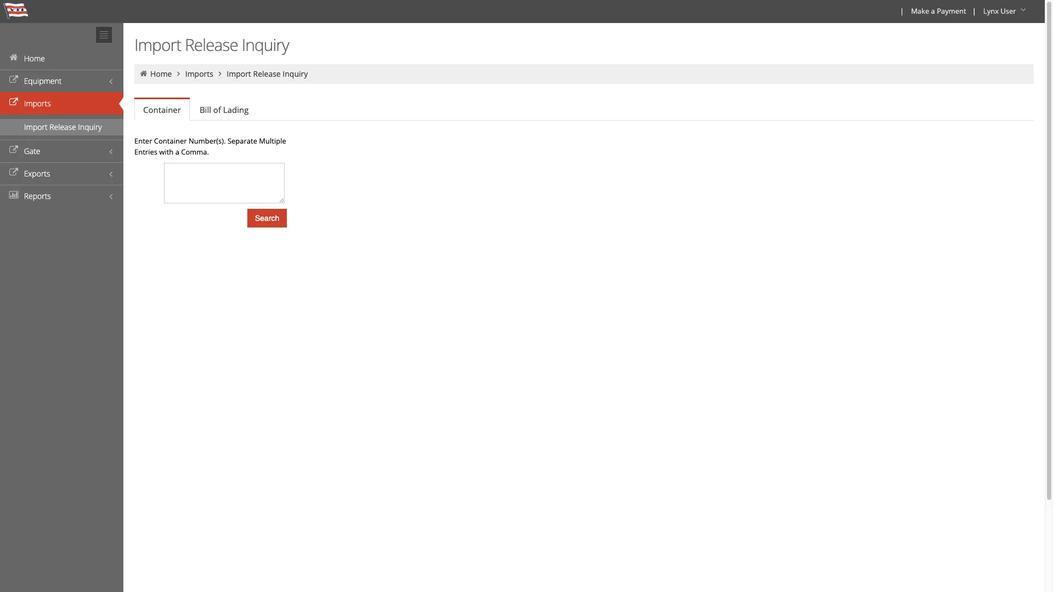 Task type: vqa. For each thing, say whether or not it's contained in the screenshot.
the
no



Task type: locate. For each thing, give the bounding box(es) containing it.
1 vertical spatial container
[[154, 136, 187, 146]]

release
[[185, 33, 238, 56], [253, 69, 281, 79], [49, 122, 76, 132]]

import up "gate"
[[24, 122, 47, 132]]

1 vertical spatial external link image
[[8, 169, 19, 177]]

external link image inside gate link
[[8, 146, 19, 154]]

container inside enter container number(s).  separate multiple entries with a comma.
[[154, 136, 187, 146]]

2 horizontal spatial import
[[227, 69, 251, 79]]

lynx user
[[983, 6, 1016, 16]]

0 horizontal spatial import release inquiry link
[[0, 119, 123, 135]]

0 horizontal spatial |
[[900, 6, 904, 16]]

1 vertical spatial home
[[150, 69, 172, 79]]

container link
[[134, 99, 190, 121]]

1 external link image from the top
[[8, 76, 19, 84]]

1 horizontal spatial a
[[931, 6, 935, 16]]

0 vertical spatial a
[[931, 6, 935, 16]]

0 vertical spatial external link image
[[8, 76, 19, 84]]

1 vertical spatial a
[[175, 147, 179, 157]]

0 horizontal spatial imports
[[24, 98, 51, 109]]

import release inquiry
[[134, 33, 289, 56], [227, 69, 308, 79], [24, 122, 102, 132]]

imports link up bill
[[185, 69, 213, 79]]

imports up bill
[[185, 69, 213, 79]]

external link image
[[8, 76, 19, 84], [8, 169, 19, 177]]

bill
[[200, 104, 211, 115]]

lynx user link
[[979, 0, 1033, 23]]

a right with
[[175, 147, 179, 157]]

with
[[159, 147, 173, 157]]

import release inquiry link
[[227, 69, 308, 79], [0, 119, 123, 135]]

| left make on the top right of page
[[900, 6, 904, 16]]

external link image down home image
[[8, 99, 19, 106]]

home image
[[8, 54, 19, 61]]

enter
[[134, 136, 152, 146]]

make
[[911, 6, 929, 16]]

container
[[143, 104, 181, 115], [154, 136, 187, 146]]

equipment link
[[0, 70, 123, 92]]

separate
[[228, 136, 257, 146]]

home link right home icon
[[150, 69, 172, 79]]

1 | from the left
[[900, 6, 904, 16]]

0 horizontal spatial home
[[24, 53, 45, 64]]

2 external link image from the top
[[8, 169, 19, 177]]

import
[[134, 33, 181, 56], [227, 69, 251, 79], [24, 122, 47, 132]]

1 horizontal spatial import
[[134, 33, 181, 56]]

0 vertical spatial import release inquiry
[[134, 33, 289, 56]]

1 horizontal spatial imports
[[185, 69, 213, 79]]

imports
[[185, 69, 213, 79], [24, 98, 51, 109]]

1 external link image from the top
[[8, 99, 19, 106]]

home right home icon
[[150, 69, 172, 79]]

a
[[931, 6, 935, 16], [175, 147, 179, 157]]

| left lynx
[[972, 6, 976, 16]]

external link image for imports
[[8, 99, 19, 106]]

bill of lading link
[[191, 99, 257, 121]]

home image
[[139, 70, 148, 77]]

angle right image right home icon
[[174, 70, 183, 77]]

0 vertical spatial external link image
[[8, 99, 19, 106]]

0 horizontal spatial import
[[24, 122, 47, 132]]

|
[[900, 6, 904, 16], [972, 6, 976, 16]]

import release inquiry link up lading
[[227, 69, 308, 79]]

import for the bottommost import release inquiry link
[[24, 122, 47, 132]]

0 horizontal spatial imports link
[[0, 92, 123, 115]]

container up with
[[154, 136, 187, 146]]

import up home icon
[[134, 33, 181, 56]]

home
[[24, 53, 45, 64], [150, 69, 172, 79]]

container up enter
[[143, 104, 181, 115]]

home right home image
[[24, 53, 45, 64]]

imports link down equipment
[[0, 92, 123, 115]]

2 vertical spatial release
[[49, 122, 76, 132]]

0 vertical spatial container
[[143, 104, 181, 115]]

1 horizontal spatial home
[[150, 69, 172, 79]]

number(s).
[[189, 136, 226, 146]]

1 horizontal spatial release
[[185, 33, 238, 56]]

1 horizontal spatial import release inquiry link
[[227, 69, 308, 79]]

1 vertical spatial imports
[[24, 98, 51, 109]]

0 horizontal spatial a
[[175, 147, 179, 157]]

2 vertical spatial import release inquiry
[[24, 122, 102, 132]]

0 horizontal spatial release
[[49, 122, 76, 132]]

import up lading
[[227, 69, 251, 79]]

imports link
[[185, 69, 213, 79], [0, 92, 123, 115]]

2 horizontal spatial release
[[253, 69, 281, 79]]

0 vertical spatial release
[[185, 33, 238, 56]]

search
[[255, 214, 279, 223]]

home link up equipment
[[0, 47, 123, 70]]

2 external link image from the top
[[8, 146, 19, 154]]

1 horizontal spatial |
[[972, 6, 976, 16]]

0 horizontal spatial angle right image
[[174, 70, 183, 77]]

home link
[[0, 47, 123, 70], [150, 69, 172, 79]]

external link image for gate
[[8, 146, 19, 154]]

inquiry
[[242, 33, 289, 56], [283, 69, 308, 79], [78, 122, 102, 132]]

0 vertical spatial inquiry
[[242, 33, 289, 56]]

of
[[213, 104, 221, 115]]

external link image down home image
[[8, 76, 19, 84]]

imports down equipment
[[24, 98, 51, 109]]

exports link
[[0, 162, 123, 185]]

import release inquiry link up gate link
[[0, 119, 123, 135]]

external link image inside exports link
[[8, 169, 19, 177]]

external link image
[[8, 99, 19, 106], [8, 146, 19, 154]]

lynx
[[983, 6, 999, 16]]

1 vertical spatial external link image
[[8, 146, 19, 154]]

external link image left "gate"
[[8, 146, 19, 154]]

external link image up the bar chart image
[[8, 169, 19, 177]]

0 vertical spatial home
[[24, 53, 45, 64]]

1 vertical spatial import
[[227, 69, 251, 79]]

comma.
[[181, 147, 209, 157]]

1 horizontal spatial angle right image
[[215, 70, 225, 77]]

release for the bottommost import release inquiry link
[[49, 122, 76, 132]]

external link image inside equipment link
[[8, 76, 19, 84]]

0 vertical spatial import
[[134, 33, 181, 56]]

angle right image up of
[[215, 70, 225, 77]]

0 vertical spatial imports link
[[185, 69, 213, 79]]

make a payment
[[911, 6, 966, 16]]

a right make on the top right of page
[[931, 6, 935, 16]]

2 vertical spatial import
[[24, 122, 47, 132]]

1 horizontal spatial imports link
[[185, 69, 213, 79]]

None text field
[[164, 163, 285, 204]]

angle right image
[[174, 70, 183, 77], [215, 70, 225, 77]]

1 vertical spatial release
[[253, 69, 281, 79]]



Task type: describe. For each thing, give the bounding box(es) containing it.
1 horizontal spatial home link
[[150, 69, 172, 79]]

0 vertical spatial import release inquiry link
[[227, 69, 308, 79]]

1 vertical spatial inquiry
[[283, 69, 308, 79]]

0 horizontal spatial home link
[[0, 47, 123, 70]]

reports link
[[0, 185, 123, 207]]

bill of lading
[[200, 104, 249, 115]]

enter container number(s).  separate multiple entries with a comma.
[[134, 136, 286, 157]]

a inside 'link'
[[931, 6, 935, 16]]

1 vertical spatial imports link
[[0, 92, 123, 115]]

bar chart image
[[8, 191, 19, 199]]

release for top import release inquiry link
[[253, 69, 281, 79]]

1 vertical spatial import release inquiry
[[227, 69, 308, 79]]

user
[[1001, 6, 1016, 16]]

2 angle right image from the left
[[215, 70, 225, 77]]

import for top import release inquiry link
[[227, 69, 251, 79]]

angle down image
[[1018, 6, 1029, 14]]

equipment
[[24, 76, 62, 86]]

make a payment link
[[906, 0, 970, 23]]

entries
[[134, 147, 157, 157]]

reports
[[24, 191, 51, 201]]

lading
[[223, 104, 249, 115]]

2 vertical spatial inquiry
[[78, 122, 102, 132]]

exports
[[24, 168, 50, 179]]

gate link
[[0, 140, 123, 162]]

external link image for equipment
[[8, 76, 19, 84]]

1 vertical spatial import release inquiry link
[[0, 119, 123, 135]]

multiple
[[259, 136, 286, 146]]

1 angle right image from the left
[[174, 70, 183, 77]]

external link image for exports
[[8, 169, 19, 177]]

search button
[[247, 209, 287, 228]]

0 vertical spatial imports
[[185, 69, 213, 79]]

payment
[[937, 6, 966, 16]]

gate
[[24, 146, 40, 156]]

a inside enter container number(s).  separate multiple entries with a comma.
[[175, 147, 179, 157]]

2 | from the left
[[972, 6, 976, 16]]



